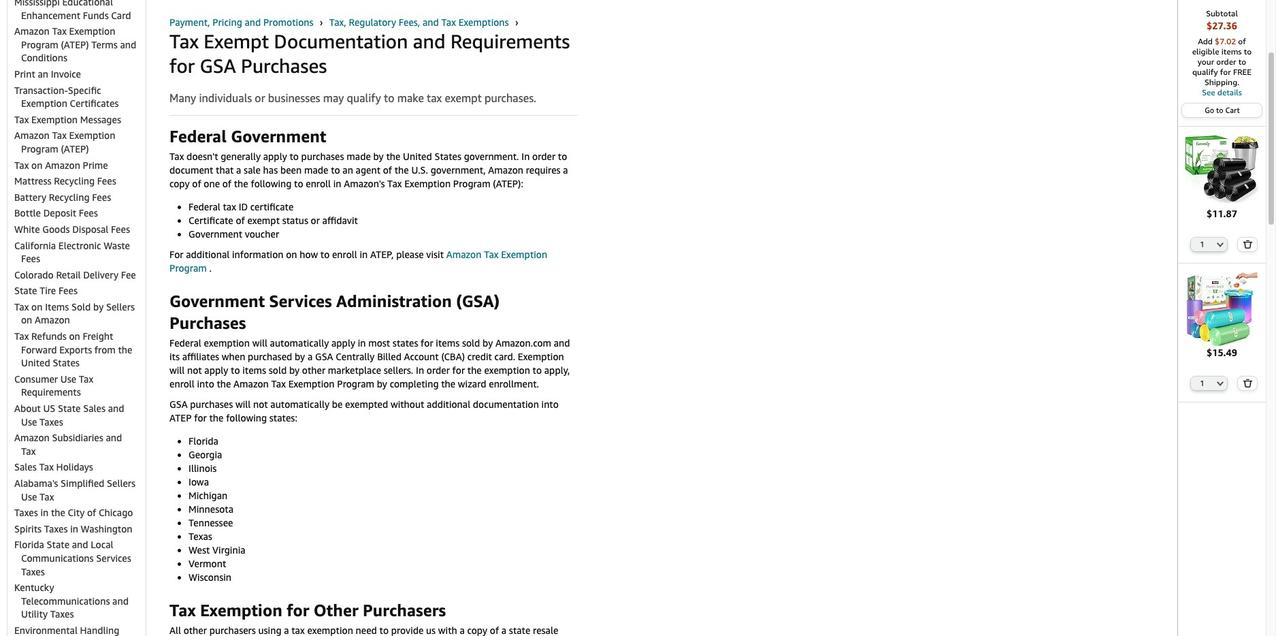 Task type: vqa. For each thing, say whether or not it's contained in the screenshot.
topmost sellers
yes



Task type: describe. For each thing, give the bounding box(es) containing it.
transaction-
[[14, 84, 68, 96]]

transaction-specific exemption certificates link
[[14, 84, 119, 109]]

exemption inside the federal government tax doesn't generally apply to purchases made by the united states government. in             order to document that a sale has been made to an agent of the u.s. government, amazon             requires a copy of one of the following to enroll in amazon's tax exemption program             (atep):
[[405, 178, 451, 190]]

of down "that"
[[223, 178, 232, 190]]

exemption inside amazon tax exemption program
[[501, 249, 548, 260]]

government.
[[464, 151, 519, 162]]

doesn't
[[187, 151, 218, 162]]

card.
[[495, 351, 516, 363]]

requirements inside mississippi educational enhancement funds card amazon tax exemption program (atep) terms and conditions print an invoice transaction-specific exemption certificates tax exemption messages amazon tax exemption program (atep) tax on amazon prime mattress recycling fees battery recycling fees bottle deposit fees white goods disposal fees california electronic waste fees colorado retail delivery fee state tire fees tax on items sold by sellers on amazon tax refunds on freight forward exports from the united states consumer use tax requirements about us state sales and use taxes amazon subsidiaries and tax sales tax holidays alabama's simplified sellers use tax taxes in the city of chicago spirits taxes in washington florida state and local communications services taxes kentucky telecommunications and utility taxes environmental handling
[[21, 386, 81, 398]]

and right the fees,
[[423, 16, 439, 28]]

for down (cba) at the left bottom
[[453, 365, 465, 376]]

for
[[170, 249, 184, 260]]

a inside government services administration (gsa) purchases federal exemption will automatically apply in most states for items sold by amazon.com             and its affiliates when purchased by a gsa centrally billed account (cba) credit card.             exemption will not apply to items sold by other marketplace sellers. in order for             the exemption to apply, enroll into the amazon tax exemption program by completing             the wizard enrollment.
[[308, 351, 313, 363]]

and inside tax exempt documentation and requirements for gsa purchases
[[413, 30, 446, 52]]

federal for government
[[170, 127, 227, 146]]

purchases inside the federal government tax doesn't generally apply to purchases made by the united states government. in             order to document that a sale has been made to an agent of the u.s. government, amazon             requires a copy of one of the following to enroll in amazon's tax exemption program             (atep):
[[301, 151, 344, 162]]

0 vertical spatial additional
[[186, 249, 230, 260]]

tax exempt documentation and requirements for gsa purchases
[[170, 30, 570, 77]]

many
[[170, 91, 196, 105]]

tax up the alabama's
[[39, 461, 54, 473]]

program inside amazon tax exemption program
[[170, 262, 207, 274]]

order inside the federal government tax doesn't generally apply to purchases made by the united states government. in             order to document that a sale has been made to an agent of the u.s. government, amazon             requires a copy of one of the following to enroll in amazon's tax exemption program             (atep):
[[533, 151, 556, 162]]

0 horizontal spatial will
[[170, 365, 185, 376]]

following inside the federal government tax doesn't generally apply to purchases made by the united states government. in             order to document that a sale has been made to an agent of the u.s. government, amazon             requires a copy of one of the following to enroll in amazon's tax exemption program             (atep):
[[251, 178, 292, 190]]

tax left exemptions
[[442, 16, 456, 28]]

michigan
[[189, 490, 228, 502]]

0 horizontal spatial sales
[[14, 461, 37, 473]]

or inside federal tax id certificate certificate of exempt status or affidavit government voucher
[[311, 215, 320, 226]]

taxes down taxes in the city of chicago 'link' at the left of the page
[[44, 523, 68, 534]]

2 vertical spatial use
[[21, 491, 37, 502]]

0 vertical spatial state
[[14, 285, 37, 296]]

tax right amazon's
[[388, 178, 402, 190]]

gsa inside tax exempt documentation and requirements for gsa purchases
[[200, 54, 236, 77]]

amazon down enhancement
[[14, 25, 50, 37]]

tax down the alabama's
[[40, 491, 54, 502]]

1 vertical spatial sellers
[[107, 477, 136, 489]]

to left apply,
[[533, 365, 542, 376]]

subtotal
[[1207, 8, 1239, 18]]

about us state sales and use taxes link
[[14, 403, 124, 427]]

mississippi educational enhancement funds card amazon tax exemption program (atep) terms and conditions print an invoice transaction-specific exemption certificates tax exemption messages amazon tax exemption program (atep) tax on amazon prime mattress recycling fees battery recycling fees bottle deposit fees white goods disposal fees california electronic waste fees colorado retail delivery fee state tire fees tax on items sold by sellers on amazon tax refunds on freight forward exports from the united states consumer use tax requirements about us state sales and use taxes amazon subsidiaries and tax sales tax holidays alabama's simplified sellers use tax taxes in the city of chicago spirits taxes in washington florida state and local communications services taxes kentucky telecommunications and utility taxes environmental handling
[[14, 0, 136, 636]]

2 vertical spatial apply
[[205, 365, 228, 376]]

qualify inside tax exempt documentation and requirements for gsa purchases article
[[347, 91, 381, 105]]

1 vertical spatial state
[[58, 403, 81, 414]]

delete image
[[1244, 379, 1253, 388]]

0 horizontal spatial exemption
[[204, 337, 250, 349]]

1 horizontal spatial items
[[436, 337, 460, 349]]

tax exemption for other purchasers
[[170, 601, 446, 620]]

$27.36
[[1208, 20, 1238, 31]]

1 vertical spatial made
[[304, 164, 329, 176]]

for left other
[[287, 601, 310, 620]]

of right agent on the top left of the page
[[383, 164, 392, 176]]

to left make
[[384, 91, 395, 105]]

card
[[111, 9, 131, 21]]

government inside the federal government tax doesn't generally apply to purchases made by the united states government. in             order to document that a sale has been made to an agent of the u.s. government, amazon             requires a copy of one of the following to enroll in amazon's tax exemption program             (atep):
[[231, 127, 327, 146]]

tax down transaction-
[[14, 114, 29, 125]]

tax exemption messages link
[[14, 114, 121, 125]]

see details
[[1203, 87, 1243, 97]]

items inside the of eligible items to your order to qualify for free shipping.
[[1222, 46, 1243, 57]]

and down spirits taxes in washington link
[[72, 539, 88, 551]]

and down from
[[108, 403, 124, 414]]

georgia
[[189, 449, 222, 461]]

of down document
[[192, 178, 201, 190]]

taxes down us
[[40, 416, 63, 427]]

tax up document
[[170, 151, 184, 162]]

to inside go to cart link
[[1217, 106, 1224, 114]]

please
[[396, 249, 424, 260]]

on up refunds
[[21, 314, 32, 326]]

to left agent on the top left of the page
[[331, 164, 340, 176]]

administration
[[336, 292, 452, 311]]

1 vertical spatial recycling
[[49, 191, 90, 203]]

hommaly 1.2 gallon 240 pcs small black trash bags, strong garbage bags, bathroom trash can bin liners unscented, mini plastic bags for office, waste basket liner, fit 3,4.5,6 liters, 0.5,0.8,1,1.2 gal image
[[1185, 132, 1260, 207]]

1 horizontal spatial sold
[[462, 337, 480, 349]]

by up other at the left bottom of the page
[[295, 351, 305, 363]]

tax down exports
[[79, 373, 93, 385]]

taxes up the kentucky on the left bottom of the page
[[21, 566, 45, 577]]

in inside government services administration (gsa) purchases federal exemption will automatically apply in most states for items sold by amazon.com             and its affiliates when purchased by a gsa centrally billed account (cba) credit card.             exemption will not apply to items sold by other marketplace sellers. in order for             the exemption to apply, enroll into the amazon tax exemption program by completing             the wizard enrollment.
[[416, 365, 424, 376]]

and inside government services administration (gsa) purchases federal exemption will automatically apply in most states for items sold by amazon.com             and its affiliates when purchased by a gsa centrally billed account (cba) credit card.             exemption will not apply to items sold by other marketplace sellers. in order for             the exemption to apply, enroll into the amazon tax exemption program by completing             the wizard enrollment.
[[554, 337, 570, 349]]

on up exports
[[69, 330, 80, 342]]

handling
[[80, 624, 119, 636]]

us
[[43, 403, 55, 414]]

the up wizard
[[468, 365, 482, 376]]

mississippi educational enhancement funds card link
[[14, 0, 131, 21]]

wizard
[[458, 378, 487, 390]]

for up account
[[421, 337, 434, 349]]

in down taxes in the city of chicago 'link' at the left of the page
[[70, 523, 78, 534]]

.
[[207, 262, 212, 274]]

goods
[[42, 223, 70, 235]]

1.2 gallon/330pcs strong trash bags colorful clear garbage bags by teivio, bathroom trash can bin liners, small plastic bags for home office kitchen, multicolor image
[[1185, 271, 1260, 346]]

on up the mattress
[[31, 159, 43, 171]]

1 horizontal spatial exempt
[[445, 91, 482, 105]]

purchased
[[248, 351, 292, 363]]

certificate
[[251, 201, 294, 213]]

tax up forward
[[14, 330, 29, 342]]

deposit
[[43, 207, 76, 219]]

minnesota
[[189, 504, 234, 515]]

states inside the federal government tax doesn't generally apply to purchases made by the united states government. in             order to document that a sale has been made to an agent of the u.s. government, amazon             requires a copy of one of the following to enroll in amazon's tax exemption program             (atep):
[[435, 151, 462, 162]]

amazon down tax exemption messages link
[[14, 130, 50, 141]]

tax exempt documentation and requirements for gsa purchases article
[[170, 29, 578, 636]]

program up tax on amazon prime link
[[21, 143, 58, 155]]

amazon tax exemption program
[[170, 249, 548, 274]]

free
[[1234, 67, 1252, 77]]

fees,
[[399, 16, 420, 28]]

certificates
[[70, 97, 119, 109]]

1 vertical spatial use
[[21, 416, 37, 427]]

states
[[393, 337, 418, 349]]

tax down state tire fees 'link'
[[14, 301, 29, 313]]

to down been
[[294, 178, 303, 190]]

0 vertical spatial use
[[60, 373, 76, 385]]

bottle
[[14, 207, 41, 219]]

spirits taxes in washington link
[[14, 523, 133, 534]]

invoice
[[51, 68, 81, 80]]

amazon tax exemption program (atep) terms and conditions link
[[14, 25, 136, 64]]

enrollment.
[[489, 378, 539, 390]]

and up the handling
[[112, 595, 129, 607]]

2 (atep) from the top
[[61, 143, 89, 155]]

order inside the of eligible items to your order to qualify for free shipping.
[[1217, 57, 1237, 67]]

requires
[[526, 164, 561, 176]]

taxes up spirits
[[14, 507, 38, 518]]

documentation
[[473, 399, 539, 410]]

your
[[1199, 57, 1215, 67]]

information
[[232, 249, 284, 260]]

its
[[170, 351, 180, 363]]

0 vertical spatial tax
[[427, 91, 442, 105]]

the left city
[[51, 507, 65, 518]]

tax inside amazon tax exemption program
[[484, 249, 499, 260]]

to up free
[[1245, 46, 1253, 57]]

tax up sales tax holidays link
[[21, 445, 36, 457]]

gsa purchases will not automatically be exempted without additional documentation             into atep for the following states:
[[170, 399, 559, 424]]

program inside the federal government tax doesn't generally apply to purchases made by the united states government. in             order to document that a sale has been made to an agent of the u.s. government, amazon             requires a copy of one of the following to enroll in amazon's tax exemption program             (atep):
[[453, 178, 491, 190]]

for inside 'gsa purchases will not automatically be exempted without additional documentation             into atep for the following states:'
[[194, 412, 207, 424]]

print
[[14, 68, 35, 80]]

2 › from the left
[[516, 16, 519, 28]]

purchases inside government services administration (gsa) purchases federal exemption will automatically apply in most states for items sold by amazon.com             and its affiliates when purchased by a gsa centrally billed account (cba) credit card.             exemption will not apply to items sold by other marketplace sellers. in order for             the exemption to apply, enroll into the amazon tax exemption program by completing             the wizard enrollment.
[[170, 314, 246, 333]]

tax on items sold by sellers on amazon link
[[14, 301, 135, 326]]

1 horizontal spatial sales
[[83, 403, 106, 414]]

to right how
[[321, 249, 330, 260]]

amazon tax exemption program link
[[170, 249, 548, 274]]

(atep):
[[493, 178, 524, 190]]

atep
[[170, 412, 192, 424]]

payment, pricing and promotions link
[[170, 16, 316, 28]]

purchases inside tax exempt documentation and requirements for gsa purchases
[[241, 54, 327, 77]]

florida inside mississippi educational enhancement funds card amazon tax exemption program (atep) terms and conditions print an invoice transaction-specific exemption certificates tax exemption messages amazon tax exemption program (atep) tax on amazon prime mattress recycling fees battery recycling fees bottle deposit fees white goods disposal fees california electronic waste fees colorado retail delivery fee state tire fees tax on items sold by sellers on amazon tax refunds on freight forward exports from the united states consumer use tax requirements about us state sales and use taxes amazon subsidiaries and tax sales tax holidays alabama's simplified sellers use tax taxes in the city of chicago spirits taxes in washington florida state and local communications services taxes kentucky telecommunications and utility taxes environmental handling
[[14, 539, 44, 551]]

1 › from the left
[[320, 16, 323, 28]]

federal inside government services administration (gsa) purchases federal exemption will automatically apply in most states for items sold by amazon.com             and its affiliates when purchased by a gsa centrally billed account (cba) credit card.             exemption will not apply to items sold by other marketplace sellers. in order for             the exemption to apply, enroll into the amazon tax exemption program by completing             the wizard enrollment.
[[170, 337, 201, 349]]

by up credit
[[483, 337, 493, 349]]

west
[[189, 544, 210, 556]]

add $7.02
[[1199, 36, 1239, 46]]

dropdown image for $15.49
[[1218, 381, 1225, 386]]

1 vertical spatial sold
[[269, 365, 287, 376]]

automatically inside 'gsa purchases will not automatically be exempted without additional documentation             into atep for the following states:'
[[271, 399, 330, 410]]

amazon down about
[[14, 432, 50, 444]]

certificate
[[189, 215, 233, 226]]

funds
[[83, 9, 109, 21]]

virginia
[[213, 544, 246, 556]]

and up exempt
[[245, 16, 261, 28]]

an inside the federal government tax doesn't generally apply to purchases made by the united states government. in             order to document that a sale has been made to an agent of the u.s. government, amazon             requires a copy of one of the following to enroll in amazon's tax exemption program             (atep):
[[343, 164, 353, 176]]

enroll inside government services administration (gsa) purchases federal exemption will automatically apply in most states for items sold by amazon.com             and its affiliates when purchased by a gsa centrally billed account (cba) credit card.             exemption will not apply to items sold by other marketplace sellers. in order for             the exemption to apply, enroll into the amazon tax exemption program by completing             the wizard enrollment.
[[170, 378, 195, 390]]

how
[[300, 249, 318, 260]]

about
[[14, 403, 41, 414]]

promotions
[[264, 16, 314, 28]]

florida georgia illinois iowa michigan minnesota tennessee texas west virginia vermont wisconsin
[[189, 435, 246, 583]]

telecommunications
[[21, 595, 110, 607]]

environmental handling link
[[14, 624, 119, 636]]

texas
[[189, 531, 212, 542]]

1 (atep) from the top
[[61, 39, 89, 50]]

delivery
[[83, 269, 119, 280]]

california
[[14, 239, 56, 251]]

tax inside government services administration (gsa) purchases federal exemption will automatically apply in most states for items sold by amazon.com             and its affiliates when purchased by a gsa centrally billed account (cba) credit card.             exemption will not apply to items sold by other marketplace sellers. in order for             the exemption to apply, enroll into the amazon tax exemption program by completing             the wizard enrollment.
[[271, 378, 286, 390]]

amazon down items
[[35, 314, 70, 326]]

details
[[1218, 87, 1243, 97]]

in inside the federal government tax doesn't generally apply to purchases made by the united states government. in             order to document that a sale has been made to an agent of the u.s. government, amazon             requires a copy of one of the following to enroll in amazon's tax exemption program             (atep):
[[522, 151, 530, 162]]

the left the 'u.s.'
[[395, 164, 409, 176]]

the right from
[[118, 344, 132, 355]]

0 vertical spatial sellers
[[106, 301, 135, 313]]

program up conditions
[[21, 39, 58, 50]]

united inside mississippi educational enhancement funds card amazon tax exemption program (atep) terms and conditions print an invoice transaction-specific exemption certificates tax exemption messages amazon tax exemption program (atep) tax on amazon prime mattress recycling fees battery recycling fees bottle deposit fees white goods disposal fees california electronic waste fees colorado retail delivery fee state tire fees tax on items sold by sellers on amazon tax refunds on freight forward exports from the united states consumer use tax requirements about us state sales and use taxes amazon subsidiaries and tax sales tax holidays alabama's simplified sellers use tax taxes in the city of chicago spirits taxes in washington florida state and local communications services taxes kentucky telecommunications and utility taxes environmental handling
[[21, 357, 50, 369]]

centrally
[[336, 351, 375, 363]]

(cba)
[[442, 351, 465, 363]]

visit
[[427, 249, 444, 260]]

specific
[[68, 84, 101, 96]]

the down make
[[386, 151, 401, 162]]

educational
[[62, 0, 113, 7]]

states inside mississippi educational enhancement funds card amazon tax exemption program (atep) terms and conditions print an invoice transaction-specific exemption certificates tax exemption messages amazon tax exemption program (atep) tax on amazon prime mattress recycling fees battery recycling fees bottle deposit fees white goods disposal fees california electronic waste fees colorado retail delivery fee state tire fees tax on items sold by sellers on amazon tax refunds on freight forward exports from the united states consumer use tax requirements about us state sales and use taxes amazon subsidiaries and tax sales tax holidays alabama's simplified sellers use tax taxes in the city of chicago spirits taxes in washington florida state and local communications services taxes kentucky telecommunications and utility taxes environmental handling
[[53, 357, 80, 369]]

2 horizontal spatial apply
[[332, 337, 356, 349]]

of inside the of eligible items to your order to qualify for free shipping.
[[1239, 36, 1247, 46]]

and right subsidiaries
[[106, 432, 122, 444]]

of inside mississippi educational enhancement funds card amazon tax exemption program (atep) terms and conditions print an invoice transaction-specific exemption certificates tax exemption messages amazon tax exemption program (atep) tax on amazon prime mattress recycling fees battery recycling fees bottle deposit fees white goods disposal fees california electronic waste fees colorado retail delivery fee state tire fees tax on items sold by sellers on amazon tax refunds on freight forward exports from the united states consumer use tax requirements about us state sales and use taxes amazon subsidiaries and tax sales tax holidays alabama's simplified sellers use tax taxes in the city of chicago spirits taxes in washington florida state and local communications services taxes kentucky telecommunications and utility taxes environmental handling
[[87, 507, 96, 518]]

credit
[[468, 351, 492, 363]]

businesses
[[268, 91, 320, 105]]

0 vertical spatial made
[[347, 151, 371, 162]]

prime
[[83, 159, 108, 171]]

exemptions
[[459, 16, 509, 28]]



Task type: locate. For each thing, give the bounding box(es) containing it.
on
[[31, 159, 43, 171], [286, 249, 297, 260], [31, 301, 43, 313], [21, 314, 32, 326], [69, 330, 80, 342]]

not inside government services administration (gsa) purchases federal exemption will automatically apply in most states for items sold by amazon.com             and its affiliates when purchased by a gsa centrally billed account (cba) credit card.             exemption will not apply to items sold by other marketplace sellers. in order for             the exemption to apply, enroll into the amazon tax exemption program by completing             the wizard enrollment.
[[187, 365, 202, 376]]

1 vertical spatial florida
[[14, 539, 44, 551]]

None submit
[[1239, 237, 1258, 251], [1239, 377, 1258, 390], [1239, 237, 1258, 251], [1239, 377, 1258, 390]]

items up (cba) at the left bottom
[[436, 337, 460, 349]]

purchases up been
[[301, 151, 344, 162]]

amazon inside amazon tax exemption program
[[447, 249, 482, 260]]

tax left id
[[223, 201, 236, 213]]

amazon tax exemption program (atep) link
[[14, 130, 115, 155]]

apply up centrally
[[332, 337, 356, 349]]

the
[[386, 151, 401, 162], [395, 164, 409, 176], [234, 178, 248, 190], [118, 344, 132, 355], [468, 365, 482, 376], [217, 378, 231, 390], [441, 378, 456, 390], [209, 412, 224, 424], [51, 507, 65, 518]]

0 vertical spatial purchases
[[301, 151, 344, 162]]

apply inside the federal government tax doesn't generally apply to purchases made by the united states government. in             order to document that a sale has been made to an agent of the u.s. government, amazon             requires a copy of one of the following to enroll in amazon's tax exemption program             (atep):
[[263, 151, 287, 162]]

forward
[[21, 344, 57, 355]]

1 horizontal spatial order
[[533, 151, 556, 162]]

taxes in the city of chicago link
[[14, 507, 133, 518]]

florida up georgia
[[189, 435, 219, 447]]

tax down wisconsin
[[170, 601, 196, 620]]

2 vertical spatial gsa
[[170, 399, 188, 410]]

0 horizontal spatial order
[[427, 365, 450, 376]]

0 vertical spatial will
[[252, 337, 268, 349]]

1 horizontal spatial services
[[269, 292, 332, 311]]

united down forward
[[21, 357, 50, 369]]

id
[[239, 201, 248, 213]]

amazon's
[[344, 178, 385, 190]]

for
[[170, 54, 195, 77], [1221, 67, 1232, 77], [421, 337, 434, 349], [453, 365, 465, 376], [194, 412, 207, 424], [287, 601, 310, 620]]

0 vertical spatial order
[[1217, 57, 1237, 67]]

1 vertical spatial dropdown image
[[1218, 381, 1225, 386]]

1 horizontal spatial a
[[308, 351, 313, 363]]

refunds
[[31, 330, 67, 342]]

in up spirits
[[40, 507, 49, 518]]

following inside 'gsa purchases will not automatically be exempted without additional documentation             into atep for the following states:'
[[226, 412, 267, 424]]

will up purchased
[[252, 337, 268, 349]]

purchases up the affiliates
[[170, 314, 246, 333]]

2 vertical spatial enroll
[[170, 378, 195, 390]]

(atep) up tax on amazon prime link
[[61, 143, 89, 155]]

subtotal $27.36
[[1207, 8, 1239, 31]]

1 horizontal spatial not
[[253, 399, 268, 410]]

1 1 from the top
[[1201, 239, 1205, 248]]

2 horizontal spatial items
[[1222, 46, 1243, 57]]

utility
[[21, 608, 48, 620]]

to up been
[[290, 151, 299, 162]]

tax down enhancement
[[52, 25, 67, 37]]

florida state and local communications services taxes link
[[14, 539, 131, 577]]

enroll inside the federal government tax doesn't generally apply to purchases made by the united states government. in             order to document that a sale has been made to an agent of the u.s. government, amazon             requires a copy of one of the following to enroll in amazon's tax exemption program             (atep):
[[306, 178, 331, 190]]

to down when on the left bottom of page
[[231, 365, 240, 376]]

2 vertical spatial items
[[243, 365, 266, 376]]

the down sale
[[234, 178, 248, 190]]

1 vertical spatial federal
[[189, 201, 221, 213]]

amazon inside government services administration (gsa) purchases federal exemption will automatically apply in most states for items sold by amazon.com             and its affiliates when purchased by a gsa centrally billed account (cba) credit card.             exemption will not apply to items sold by other marketplace sellers. in order for             the exemption to apply, enroll into the amazon tax exemption program by completing             the wizard enrollment.
[[234, 378, 269, 390]]

1 vertical spatial order
[[533, 151, 556, 162]]

dropdown image for $11.87
[[1218, 242, 1225, 247]]

0 horizontal spatial florida
[[14, 539, 44, 551]]

federal for tax
[[189, 201, 221, 213]]

0 vertical spatial government
[[231, 127, 327, 146]]

1 horizontal spatial gsa
[[200, 54, 236, 77]]

sales tax holidays link
[[14, 461, 93, 473]]

0 vertical spatial exemption
[[204, 337, 250, 349]]

regulatory
[[349, 16, 396, 28]]

0 vertical spatial purchases
[[241, 54, 327, 77]]

tennessee
[[189, 517, 233, 529]]

1 dropdown image from the top
[[1218, 242, 1225, 247]]

exemption down card.
[[485, 365, 530, 376]]

1 horizontal spatial requirements
[[451, 30, 570, 52]]

1 vertical spatial enroll
[[332, 249, 357, 260]]

following down has
[[251, 178, 292, 190]]

0 vertical spatial (atep)
[[61, 39, 89, 50]]

enroll
[[306, 178, 331, 190], [332, 249, 357, 260], [170, 378, 195, 390]]

2 vertical spatial federal
[[170, 337, 201, 349]]

by left other at the left bottom of the page
[[289, 365, 300, 376]]

1 horizontal spatial apply
[[263, 151, 287, 162]]

2 horizontal spatial enroll
[[332, 249, 357, 260]]

a left sale
[[236, 164, 241, 176]]

0 vertical spatial exempt
[[445, 91, 482, 105]]

1 horizontal spatial florida
[[189, 435, 219, 447]]

government inside government services administration (gsa) purchases federal exemption will automatically apply in most states for items sold by amazon.com             and its affiliates when purchased by a gsa centrally billed account (cba) credit card.             exemption will not apply to items sold by other marketplace sellers. in order for             the exemption to apply, enroll into the amazon tax exemption program by completing             the wizard enrollment.
[[170, 292, 265, 311]]

or left 'businesses'
[[255, 91, 265, 105]]

0 vertical spatial requirements
[[451, 30, 570, 52]]

generally
[[221, 151, 261, 162]]

qualify inside the of eligible items to your order to qualify for free shipping.
[[1193, 67, 1219, 77]]

1 vertical spatial requirements
[[21, 386, 81, 398]]

0 horizontal spatial purchases
[[190, 399, 233, 410]]

services inside mississippi educational enhancement funds card amazon tax exemption program (atep) terms and conditions print an invoice transaction-specific exemption certificates tax exemption messages amazon tax exemption program (atep) tax on amazon prime mattress recycling fees battery recycling fees bottle deposit fees white goods disposal fees california electronic waste fees colorado retail delivery fee state tire fees tax on items sold by sellers on amazon tax refunds on freight forward exports from the united states consumer use tax requirements about us state sales and use taxes amazon subsidiaries and tax sales tax holidays alabama's simplified sellers use tax taxes in the city of chicago spirits taxes in washington florida state and local communications services taxes kentucky telecommunications and utility taxes environmental handling
[[96, 552, 131, 564]]

shipping.
[[1205, 77, 1240, 87]]

federal up doesn't
[[170, 127, 227, 146]]

when
[[222, 351, 245, 363]]

by
[[374, 151, 384, 162], [93, 301, 104, 313], [483, 337, 493, 349], [295, 351, 305, 363], [289, 365, 300, 376], [377, 378, 388, 390]]

state tire fees link
[[14, 285, 78, 296]]

1 vertical spatial states
[[53, 357, 80, 369]]

will inside 'gsa purchases will not automatically be exempted without additional documentation             into atep for the following states:'
[[236, 399, 251, 410]]

amazon
[[14, 25, 50, 37], [14, 130, 50, 141], [45, 159, 80, 171], [489, 164, 524, 176], [447, 249, 482, 260], [35, 314, 70, 326], [234, 378, 269, 390], [14, 432, 50, 444]]

of down id
[[236, 215, 245, 226]]

2 dropdown image from the top
[[1218, 381, 1225, 386]]

amazon up (atep):
[[489, 164, 524, 176]]

will down its
[[170, 365, 185, 376]]

0 horizontal spatial or
[[255, 91, 265, 105]]

the left wizard
[[441, 378, 456, 390]]

2 vertical spatial state
[[47, 539, 69, 551]]

without
[[391, 399, 425, 410]]

add
[[1199, 36, 1214, 46]]

tax,
[[330, 16, 347, 28]]

federal inside federal tax id certificate certificate of exempt status or affidavit government voucher
[[189, 201, 221, 213]]

items
[[1222, 46, 1243, 57], [436, 337, 460, 349], [243, 365, 266, 376]]

gsa inside government services administration (gsa) purchases federal exemption will automatically apply in most states for items sold by amazon.com             and its affiliates when purchased by a gsa centrally billed account (cba) credit card.             exemption will not apply to items sold by other marketplace sellers. in order for             the exemption to apply, enroll into the amazon tax exemption program by completing             the wizard enrollment.
[[315, 351, 333, 363]]

exemption
[[204, 337, 250, 349], [485, 365, 530, 376]]

2 horizontal spatial order
[[1217, 57, 1237, 67]]

not inside 'gsa purchases will not automatically be exempted without additional documentation             into atep for the following states:'
[[253, 399, 268, 410]]

made
[[347, 151, 371, 162], [304, 164, 329, 176]]

0 vertical spatial in
[[522, 151, 530, 162]]

marketplace
[[328, 365, 381, 376]]

order right the "your"
[[1217, 57, 1237, 67]]

1 vertical spatial government
[[189, 228, 242, 240]]

tax up the mattress
[[14, 159, 29, 171]]

amazon right visit
[[447, 249, 482, 260]]

into down the affiliates
[[197, 378, 214, 390]]

simplified
[[61, 477, 104, 489]]

to up shipping.
[[1239, 57, 1247, 67]]

sold down purchased
[[269, 365, 287, 376]]

0 horizontal spatial gsa
[[170, 399, 188, 410]]

purchases up atep
[[190, 399, 233, 410]]

0 vertical spatial 1
[[1201, 239, 1205, 248]]

conditions
[[21, 52, 67, 64]]

by down sellers.
[[377, 378, 388, 390]]

2 vertical spatial will
[[236, 399, 251, 410]]

additional inside 'gsa purchases will not automatically be exempted without additional documentation             into atep for the following states:'
[[427, 399, 471, 410]]

government
[[231, 127, 327, 146], [189, 228, 242, 240], [170, 292, 265, 311]]

spirits
[[14, 523, 42, 534]]

1 horizontal spatial states
[[435, 151, 462, 162]]

1 vertical spatial (atep)
[[61, 143, 89, 155]]

0 vertical spatial apply
[[263, 151, 287, 162]]

0 vertical spatial gsa
[[200, 54, 236, 77]]

city
[[68, 507, 85, 518]]

tax down tax exemption messages link
[[52, 130, 67, 141]]

kentucky telecommunications and utility taxes link
[[14, 582, 129, 620]]

1
[[1201, 239, 1205, 248], [1201, 379, 1205, 388]]

by inside mississippi educational enhancement funds card amazon tax exemption program (atep) terms and conditions print an invoice transaction-specific exemption certificates tax exemption messages amazon tax exemption program (atep) tax on amazon prime mattress recycling fees battery recycling fees bottle deposit fees white goods disposal fees california electronic waste fees colorado retail delivery fee state tire fees tax on items sold by sellers on amazon tax refunds on freight forward exports from the united states consumer use tax requirements about us state sales and use taxes amazon subsidiaries and tax sales tax holidays alabama's simplified sellers use tax taxes in the city of chicago spirits taxes in washington florida state and local communications services taxes kentucky telecommunications and utility taxes environmental handling
[[93, 301, 104, 313]]

or right status
[[311, 215, 320, 226]]

exempt inside federal tax id certificate certificate of exempt status or affidavit government voucher
[[248, 215, 280, 226]]

sales up the alabama's
[[14, 461, 37, 473]]

exports
[[59, 344, 92, 355]]

enroll down its
[[170, 378, 195, 390]]

not
[[187, 365, 202, 376], [253, 399, 268, 410]]

not down purchased
[[253, 399, 268, 410]]

services
[[269, 292, 332, 311], [96, 552, 131, 564]]

order inside government services administration (gsa) purchases federal exemption will automatically apply in most states for items sold by amazon.com             and its affiliates when purchased by a gsa centrally billed account (cba) credit card.             exemption will not apply to items sold by other marketplace sellers. in order for             the exemption to apply, enroll into the amazon tax exemption program by completing             the wizard enrollment.
[[427, 365, 450, 376]]

an inside mississippi educational enhancement funds card amazon tax exemption program (atep) terms and conditions print an invoice transaction-specific exemption certificates tax exemption messages amazon tax exemption program (atep) tax on amazon prime mattress recycling fees battery recycling fees bottle deposit fees white goods disposal fees california electronic waste fees colorado retail delivery fee state tire fees tax on items sold by sellers on amazon tax refunds on freight forward exports from the united states consumer use tax requirements about us state sales and use taxes amazon subsidiaries and tax sales tax holidays alabama's simplified sellers use tax taxes in the city of chicago spirits taxes in washington florida state and local communications services taxes kentucky telecommunications and utility taxes environmental handling
[[38, 68, 48, 80]]

sale
[[244, 164, 261, 176]]

2 horizontal spatial a
[[563, 164, 568, 176]]

tax inside tax exempt documentation and requirements for gsa purchases
[[170, 30, 199, 52]]

by inside the federal government tax doesn't generally apply to purchases made by the united states government. in             order to document that a sale has been made to an agent of the u.s. government, amazon             requires a copy of one of the following to enroll in amazon's tax exemption program             (atep):
[[374, 151, 384, 162]]

amazon inside the federal government tax doesn't generally apply to purchases made by the united states government. in             order to document that a sale has been made to an agent of the u.s. government, amazon             requires a copy of one of the following to enroll in amazon's tax exemption program             (atep):
[[489, 164, 524, 176]]

for inside tax exempt documentation and requirements for gsa purchases
[[170, 54, 195, 77]]

pricing
[[213, 16, 242, 28]]

1 vertical spatial purchases
[[190, 399, 233, 410]]

program down the for
[[170, 262, 207, 274]]

mattress
[[14, 175, 51, 187]]

1 vertical spatial purchases
[[170, 314, 246, 333]]

services inside government services administration (gsa) purchases federal exemption will automatically apply in most states for items sold by amazon.com             and its affiliates when purchased by a gsa centrally billed account (cba) credit card.             exemption will not apply to items sold by other marketplace sellers. in order for             the exemption to apply, enroll into the amazon tax exemption program by completing             the wizard enrollment.
[[269, 292, 332, 311]]

exemption
[[69, 25, 115, 37], [21, 97, 67, 109], [31, 114, 78, 125], [69, 130, 115, 141], [405, 178, 451, 190], [501, 249, 548, 260], [518, 351, 564, 363], [289, 378, 335, 390], [200, 601, 283, 620]]

local
[[91, 539, 113, 551]]

0 horizontal spatial made
[[304, 164, 329, 176]]

tax up (gsa)
[[484, 249, 499, 260]]

not down the affiliates
[[187, 365, 202, 376]]

tax refunds on freight forward exports from the united states link
[[14, 330, 132, 369]]

2 horizontal spatial will
[[252, 337, 268, 349]]

1 for $11.87
[[1201, 239, 1205, 248]]

the inside 'gsa purchases will not automatically be exempted without additional documentation             into atep for the following states:'
[[209, 412, 224, 424]]

0 horizontal spatial states
[[53, 357, 80, 369]]

(atep) left terms
[[61, 39, 89, 50]]

1 vertical spatial into
[[542, 399, 559, 410]]

payment,
[[170, 16, 210, 28]]

gsa down exempt
[[200, 54, 236, 77]]

$15.49
[[1207, 347, 1238, 358]]

0 vertical spatial following
[[251, 178, 292, 190]]

0 vertical spatial into
[[197, 378, 214, 390]]

for right atep
[[194, 412, 207, 424]]

order down (cba) at the left bottom
[[427, 365, 450, 376]]

status
[[282, 215, 308, 226]]

in left atep,
[[360, 249, 368, 260]]

requirements up us
[[21, 386, 81, 398]]

1 left delete icon
[[1201, 379, 1205, 388]]

exempt up voucher
[[248, 215, 280, 226]]

1 horizontal spatial exemption
[[485, 365, 530, 376]]

1 vertical spatial exemption
[[485, 365, 530, 376]]

use
[[60, 373, 76, 385], [21, 416, 37, 427], [21, 491, 37, 502]]

enroll down affidavit
[[332, 249, 357, 260]]

many individuals or businesses may qualify to make tax exempt purchases.
[[170, 91, 537, 105]]

purchases inside 'gsa purchases will not automatically be exempted without additional documentation             into atep for the following states:'
[[190, 399, 233, 410]]

1 horizontal spatial qualify
[[1193, 67, 1219, 77]]

into down apply,
[[542, 399, 559, 410]]

government inside federal tax id certificate certificate of exempt status or affidavit government voucher
[[189, 228, 242, 240]]

requirements inside tax exempt documentation and requirements for gsa purchases
[[451, 30, 570, 52]]

in down account
[[416, 365, 424, 376]]

tire
[[40, 285, 56, 296]]

a up other at the left bottom of the page
[[308, 351, 313, 363]]

of inside federal tax id certificate certificate of exempt status or affidavit government voucher
[[236, 215, 245, 226]]

communications
[[21, 552, 94, 564]]

0 vertical spatial states
[[435, 151, 462, 162]]

qualify right may
[[347, 91, 381, 105]]

0 vertical spatial services
[[269, 292, 332, 311]]

order up requires
[[533, 151, 556, 162]]

tax right make
[[427, 91, 442, 105]]

on inside article
[[286, 249, 297, 260]]

and right terms
[[120, 39, 136, 50]]

to
[[1245, 46, 1253, 57], [1239, 57, 1247, 67], [384, 91, 395, 105], [1217, 106, 1224, 114], [290, 151, 299, 162], [558, 151, 568, 162], [331, 164, 340, 176], [294, 178, 303, 190], [321, 249, 330, 260], [231, 365, 240, 376], [533, 365, 542, 376]]

qualify
[[1193, 67, 1219, 77], [347, 91, 381, 105]]

most
[[369, 337, 390, 349]]

0 vertical spatial enroll
[[306, 178, 331, 190]]

use down the alabama's
[[21, 491, 37, 502]]

program
[[21, 39, 58, 50], [21, 143, 58, 155], [453, 178, 491, 190], [170, 262, 207, 274], [337, 378, 375, 390]]

0 horizontal spatial services
[[96, 552, 131, 564]]

mattress recycling fees link
[[14, 175, 116, 187]]

government services administration (gsa) purchases federal exemption will automatically apply in most states for items sold by amazon.com             and its affiliates when purchased by a gsa centrally billed account (cba) credit card.             exemption will not apply to items sold by other marketplace sellers. in order for             the exemption to apply, enroll into the amazon tax exemption program by completing             the wizard enrollment.
[[170, 292, 570, 390]]

federal government tax doesn't generally apply to purchases made by the united states government. in             order to document that a sale has been made to an agent of the u.s. government, amazon             requires a copy of one of the following to enroll in amazon's tax exemption program             (atep):
[[170, 127, 568, 190]]

0 horizontal spatial items
[[243, 365, 266, 376]]

to up requires
[[558, 151, 568, 162]]

taxes down telecommunications
[[50, 608, 74, 620]]

dropdown image left delete image
[[1218, 242, 1225, 247]]

wisconsin
[[189, 572, 232, 583]]

in inside government services administration (gsa) purchases federal exemption will automatically apply in most states for items sold by amazon.com             and its affiliates when purchased by a gsa centrally billed account (cba) credit card.             exemption will not apply to items sold by other marketplace sellers. in order for             the exemption to apply, enroll into the amazon tax exemption program by completing             the wizard enrollment.
[[358, 337, 366, 349]]

0 horizontal spatial apply
[[205, 365, 228, 376]]

states up government,
[[435, 151, 462, 162]]

0 vertical spatial or
[[255, 91, 265, 105]]

states
[[435, 151, 462, 162], [53, 357, 80, 369]]

battery
[[14, 191, 46, 203]]

tax
[[442, 16, 456, 28], [52, 25, 67, 37], [170, 30, 199, 52], [14, 114, 29, 125], [52, 130, 67, 141], [170, 151, 184, 162], [14, 159, 29, 171], [388, 178, 402, 190], [484, 249, 499, 260], [14, 301, 29, 313], [14, 330, 29, 342], [79, 373, 93, 385], [271, 378, 286, 390], [21, 445, 36, 457], [39, 461, 54, 473], [40, 491, 54, 502], [170, 601, 196, 620]]

on down state tire fees 'link'
[[31, 301, 43, 313]]

0 horizontal spatial an
[[38, 68, 48, 80]]

for left free
[[1221, 67, 1232, 77]]

sold
[[72, 301, 91, 313]]

1 horizontal spatial additional
[[427, 399, 471, 410]]

alabama's simplified sellers use tax link
[[14, 477, 136, 502]]

tax, regulatory fees, and tax exemptions link
[[330, 16, 512, 28]]

gsa up other at the left bottom of the page
[[315, 351, 333, 363]]

1 horizontal spatial in
[[522, 151, 530, 162]]

1 vertical spatial items
[[436, 337, 460, 349]]

tax down "payment,"
[[170, 30, 199, 52]]

for additional information on how to enroll in atep, please visit
[[170, 249, 447, 260]]

program inside government services administration (gsa) purchases federal exemption will automatically apply in most states for items sold by amazon.com             and its affiliates when purchased by a gsa centrally billed account (cba) credit card.             exemption will not apply to items sold by other marketplace sellers. in order for             the exemption to apply, enroll into the amazon tax exemption program by completing             the wizard enrollment.
[[337, 378, 375, 390]]

0 horizontal spatial exempt
[[248, 215, 280, 226]]

florida down spirits
[[14, 539, 44, 551]]

in
[[522, 151, 530, 162], [416, 365, 424, 376]]

government down "."
[[170, 292, 265, 311]]

affiliates
[[182, 351, 219, 363]]

purchases.
[[485, 91, 537, 105]]

that
[[216, 164, 234, 176]]

fee
[[121, 269, 136, 280]]

florida inside 'florida georgia illinois iowa michigan minnesota tennessee texas west virginia vermont wisconsin'
[[189, 435, 219, 447]]

an
[[38, 68, 48, 80], [343, 164, 353, 176]]

automatically inside government services administration (gsa) purchases federal exemption will automatically apply in most states for items sold by amazon.com             and its affiliates when purchased by a gsa centrally billed account (cba) credit card.             exemption will not apply to items sold by other marketplace sellers. in order for             the exemption to apply, enroll into the amazon tax exemption program by completing             the wizard enrollment.
[[270, 337, 329, 349]]

made up agent on the top left of the page
[[347, 151, 371, 162]]

delete image
[[1244, 239, 1253, 248]]

go to cart link
[[1183, 104, 1263, 117]]

the down when on the left bottom of page
[[217, 378, 231, 390]]

1 vertical spatial additional
[[427, 399, 471, 410]]

enroll up affidavit
[[306, 178, 331, 190]]

1 vertical spatial automatically
[[271, 399, 330, 410]]

additional up "."
[[186, 249, 230, 260]]

0 vertical spatial sales
[[83, 403, 106, 414]]

billed
[[377, 351, 402, 363]]

battery recycling fees link
[[14, 191, 111, 203]]

be
[[332, 399, 343, 410]]

0 vertical spatial an
[[38, 68, 48, 80]]

1 vertical spatial following
[[226, 412, 267, 424]]

1 vertical spatial or
[[311, 215, 320, 226]]

qualify down eligible
[[1193, 67, 1219, 77]]

1 horizontal spatial tax
[[427, 91, 442, 105]]

federal inside the federal government tax doesn't generally apply to purchases made by the united states government. in             order to document that a sale has been made to an agent of the u.s. government, amazon             requires a copy of one of the following to enroll in amazon's tax exemption program             (atep):
[[170, 127, 227, 146]]

copy
[[170, 178, 190, 190]]

for inside the of eligible items to your order to qualify for free shipping.
[[1221, 67, 1232, 77]]

1 horizontal spatial ›
[[516, 16, 519, 28]]

dropdown image
[[1218, 242, 1225, 247], [1218, 381, 1225, 386]]

› left tax,
[[320, 16, 323, 28]]

1 for $15.49
[[1201, 379, 1205, 388]]

account
[[404, 351, 439, 363]]

may
[[323, 91, 344, 105]]

services down the for additional information on how to enroll in atep, please visit
[[269, 292, 332, 311]]

0 vertical spatial automatically
[[270, 337, 329, 349]]

(gsa)
[[456, 292, 500, 311]]

1 horizontal spatial purchases
[[301, 151, 344, 162]]

requirements down exemptions
[[451, 30, 570, 52]]

additional down wizard
[[427, 399, 471, 410]]

0 horizontal spatial requirements
[[21, 386, 81, 398]]

1 vertical spatial gsa
[[315, 351, 333, 363]]

into inside government services administration (gsa) purchases federal exemption will automatically apply in most states for items sold by amazon.com             and its affiliates when purchased by a gsa centrally billed account (cba) credit card.             exemption will not apply to items sold by other marketplace sellers. in order for             the exemption to apply, enroll into the amazon tax exemption program by completing             the wizard enrollment.
[[197, 378, 214, 390]]

go
[[1206, 106, 1215, 114]]

2 vertical spatial order
[[427, 365, 450, 376]]

0 vertical spatial dropdown image
[[1218, 242, 1225, 247]]

california electronic waste fees link
[[14, 239, 130, 264]]

2 vertical spatial government
[[170, 292, 265, 311]]

into
[[197, 378, 214, 390], [542, 399, 559, 410]]

0 vertical spatial recycling
[[54, 175, 95, 187]]

gsa inside 'gsa purchases will not automatically be exempted without additional documentation             into atep for the following states:'
[[170, 399, 188, 410]]

2 1 from the top
[[1201, 379, 1205, 388]]

tax inside federal tax id certificate certificate of exempt status or affidavit government voucher
[[223, 201, 236, 213]]

united inside the federal government tax doesn't generally apply to purchases made by the united states government. in             order to document that a sale has been made to an agent of the u.s. government, amazon             requires a copy of one of the following to enroll in amazon's tax exemption program             (atep):
[[403, 151, 432, 162]]

government down certificate
[[189, 228, 242, 240]]

amazon up mattress recycling fees link
[[45, 159, 80, 171]]

0 vertical spatial united
[[403, 151, 432, 162]]

gsa up atep
[[170, 399, 188, 410]]

in inside the federal government tax doesn't generally apply to purchases made by the united states government. in             order to document that a sale has been made to an agent of the u.s. government, amazon             requires a copy of one of the following to enroll in amazon's tax exemption program             (atep):
[[334, 178, 342, 190]]

0 horizontal spatial ›
[[320, 16, 323, 28]]

mississippi
[[14, 0, 60, 7]]

into inside 'gsa purchases will not automatically be exempted without additional documentation             into atep for the following states:'
[[542, 399, 559, 410]]

and up apply,
[[554, 337, 570, 349]]

1 vertical spatial sales
[[14, 461, 37, 473]]

washington
[[81, 523, 133, 534]]

0 horizontal spatial a
[[236, 164, 241, 176]]

0 vertical spatial federal
[[170, 127, 227, 146]]



